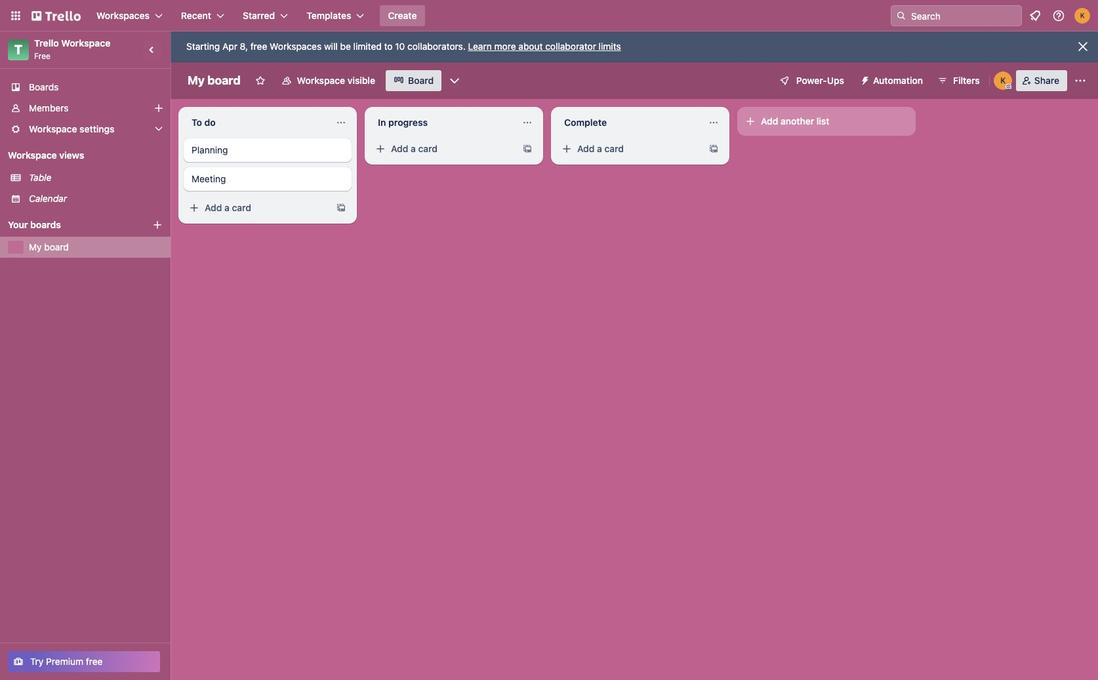 Task type: vqa. For each thing, say whether or not it's contained in the screenshot.
Power- on the right of page
yes



Task type: describe. For each thing, give the bounding box(es) containing it.
Complete text field
[[557, 112, 704, 133]]

1 horizontal spatial create from template… image
[[522, 144, 533, 154]]

add for add another list button
[[761, 116, 779, 127]]

t
[[14, 42, 22, 57]]

meeting link
[[192, 173, 344, 186]]

filters button
[[934, 70, 984, 91]]

workspace navigation collapse icon image
[[143, 41, 161, 59]]

add for add a card button associated with in progress
[[391, 143, 408, 154]]

views
[[59, 150, 84, 161]]

workspace settings
[[29, 123, 115, 135]]

collaborator
[[546, 41, 596, 52]]

1 horizontal spatial workspaces
[[270, 41, 322, 52]]

0 horizontal spatial a
[[224, 202, 230, 213]]

board
[[408, 75, 434, 86]]

sm image
[[855, 70, 874, 89]]

to do
[[192, 117, 216, 128]]

To do text field
[[184, 112, 331, 133]]

power-ups
[[797, 75, 845, 86]]

starting apr 8, free workspaces will be limited to 10 collaborators. learn more about collaborator limits
[[186, 41, 621, 52]]

more
[[495, 41, 516, 52]]

automation
[[874, 75, 923, 86]]

card for complete
[[605, 143, 624, 154]]

to
[[384, 41, 393, 52]]

In progress text field
[[370, 112, 517, 133]]

automation button
[[855, 70, 931, 91]]

limited
[[354, 41, 382, 52]]

board inside my board text field
[[208, 74, 241, 87]]

trello workspace free
[[34, 37, 110, 61]]

settings
[[80, 123, 115, 135]]

star or unstar board image
[[255, 75, 266, 86]]

workspace settings button
[[0, 119, 171, 140]]

collaborators.
[[408, 41, 466, 52]]

trello workspace link
[[34, 37, 110, 49]]

this member is an admin of this board. image
[[1006, 84, 1012, 90]]

create button
[[380, 5, 425, 26]]

templates
[[307, 10, 351, 21]]

search image
[[896, 11, 907, 21]]

progress
[[389, 117, 428, 128]]

filters
[[954, 75, 980, 86]]

add for add a card button associated with complete
[[578, 143, 595, 154]]

in progress
[[378, 117, 428, 128]]

my board link
[[29, 241, 163, 254]]

add a card for complete
[[578, 143, 624, 154]]

premium
[[46, 656, 83, 667]]

meeting
[[192, 173, 226, 184]]

recent
[[181, 10, 211, 21]]

workspace visible button
[[273, 70, 383, 91]]

apr
[[222, 41, 238, 52]]

primary element
[[0, 0, 1099, 32]]

create
[[388, 10, 417, 21]]

ups
[[827, 75, 845, 86]]

visible
[[348, 75, 375, 86]]

calendar
[[29, 193, 67, 204]]

0 vertical spatial kendallparks02 (kendallparks02) image
[[1075, 8, 1091, 24]]

0 horizontal spatial kendallparks02 (kendallparks02) image
[[994, 72, 1013, 90]]

starting
[[186, 41, 220, 52]]

show menu image
[[1074, 74, 1087, 87]]

boards link
[[0, 77, 171, 98]]

about
[[519, 41, 543, 52]]

10
[[395, 41, 405, 52]]

your boards with 1 items element
[[8, 217, 133, 233]]

add another list
[[761, 116, 830, 127]]

try premium free button
[[8, 652, 160, 673]]

add for add a card button to the left
[[205, 202, 222, 213]]

another
[[781, 116, 815, 127]]

planning link
[[192, 144, 344, 157]]

0 horizontal spatial add a card
[[205, 202, 251, 213]]

limits
[[599, 41, 621, 52]]

power-ups button
[[770, 70, 853, 91]]

try
[[30, 656, 44, 667]]

in
[[378, 117, 386, 128]]

a for complete
[[597, 143, 602, 154]]

add another list button
[[738, 107, 916, 136]]

free
[[34, 51, 51, 61]]

open information menu image
[[1053, 9, 1066, 22]]

create from template… image
[[709, 144, 719, 154]]

8,
[[240, 41, 248, 52]]



Task type: locate. For each thing, give the bounding box(es) containing it.
workspace inside trello workspace free
[[61, 37, 110, 49]]

0 vertical spatial create from template… image
[[522, 144, 533, 154]]

workspaces up workspace navigation collapse icon
[[96, 10, 150, 21]]

add down 'meeting' at the left of the page
[[205, 202, 222, 213]]

0 horizontal spatial create from template… image
[[336, 203, 347, 213]]

table link
[[29, 171, 163, 184]]

card down meeting link
[[232, 202, 251, 213]]

my board down starting
[[188, 74, 241, 87]]

a down progress
[[411, 143, 416, 154]]

add a card for in progress
[[391, 143, 438, 154]]

board inside my board link
[[44, 242, 69, 253]]

my board down boards
[[29, 242, 69, 253]]

workspace views
[[8, 150, 84, 161]]

board link
[[386, 70, 442, 91]]

recent button
[[173, 5, 232, 26]]

your boards
[[8, 219, 61, 230]]

starred button
[[235, 5, 296, 26]]

card down in progress 'text field' at the top of page
[[418, 143, 438, 154]]

1 horizontal spatial card
[[418, 143, 438, 154]]

1 horizontal spatial kendallparks02 (kendallparks02) image
[[1075, 8, 1091, 24]]

add
[[761, 116, 779, 127], [391, 143, 408, 154], [578, 143, 595, 154], [205, 202, 222, 213]]

2 horizontal spatial a
[[597, 143, 602, 154]]

card
[[418, 143, 438, 154], [605, 143, 624, 154], [232, 202, 251, 213]]

try premium free
[[30, 656, 103, 667]]

a for in progress
[[411, 143, 416, 154]]

will
[[324, 41, 338, 52]]

Search field
[[907, 6, 1022, 26]]

add a card button down meeting link
[[184, 198, 328, 219]]

board
[[208, 74, 241, 87], [44, 242, 69, 253]]

t link
[[8, 39, 29, 60]]

card down complete text box
[[605, 143, 624, 154]]

your
[[8, 219, 28, 230]]

2 horizontal spatial add a card
[[578, 143, 624, 154]]

workspaces inside dropdown button
[[96, 10, 150, 21]]

1 horizontal spatial add a card button
[[370, 138, 515, 159]]

0 horizontal spatial card
[[232, 202, 251, 213]]

add left another
[[761, 116, 779, 127]]

table
[[29, 172, 51, 183]]

do
[[204, 117, 216, 128]]

my board
[[188, 74, 241, 87], [29, 242, 69, 253]]

kendallparks02 (kendallparks02) image right the open information menu icon on the right top of the page
[[1075, 8, 1091, 24]]

add a card down progress
[[391, 143, 438, 154]]

add a card button down in progress 'text field' at the top of page
[[370, 138, 515, 159]]

workspace for workspace views
[[8, 150, 57, 161]]

Board name text field
[[181, 70, 247, 91]]

boards
[[29, 81, 59, 93]]

board down boards
[[44, 242, 69, 253]]

workspace down will
[[297, 75, 345, 86]]

0 vertical spatial my board
[[188, 74, 241, 87]]

add a card button for complete
[[557, 138, 701, 159]]

workspaces
[[96, 10, 150, 21], [270, 41, 322, 52]]

1 horizontal spatial free
[[251, 41, 267, 52]]

0 vertical spatial my
[[188, 74, 205, 87]]

starred
[[243, 10, 275, 21]]

my inside text field
[[188, 74, 205, 87]]

a
[[411, 143, 416, 154], [597, 143, 602, 154], [224, 202, 230, 213]]

0 horizontal spatial add a card button
[[184, 198, 328, 219]]

share
[[1035, 75, 1060, 86]]

members link
[[0, 98, 171, 119]]

workspaces left will
[[270, 41, 322, 52]]

workspaces button
[[89, 5, 171, 26]]

add a card down 'meeting' at the left of the page
[[205, 202, 251, 213]]

be
[[340, 41, 351, 52]]

add board image
[[152, 220, 163, 230]]

workspace visible
[[297, 75, 375, 86]]

1 vertical spatial workspaces
[[270, 41, 322, 52]]

add inside button
[[761, 116, 779, 127]]

1 vertical spatial free
[[86, 656, 103, 667]]

power-
[[797, 75, 827, 86]]

1 horizontal spatial my
[[188, 74, 205, 87]]

customize views image
[[448, 74, 461, 87]]

calendar link
[[29, 192, 163, 205]]

add a card button down complete text box
[[557, 138, 701, 159]]

list
[[817, 116, 830, 127]]

a down 'meeting' at the left of the page
[[224, 202, 230, 213]]

share button
[[1016, 70, 1068, 91]]

0 vertical spatial board
[[208, 74, 241, 87]]

a down complete at right
[[597, 143, 602, 154]]

add a card button
[[370, 138, 515, 159], [557, 138, 701, 159], [184, 198, 328, 219]]

2 horizontal spatial card
[[605, 143, 624, 154]]

add a card button for in progress
[[370, 138, 515, 159]]

free inside button
[[86, 656, 103, 667]]

workspace inside popup button
[[29, 123, 77, 135]]

workspace for workspace settings
[[29, 123, 77, 135]]

trello
[[34, 37, 59, 49]]

my down your boards
[[29, 242, 42, 253]]

learn more about collaborator limits link
[[468, 41, 621, 52]]

1 horizontal spatial add a card
[[391, 143, 438, 154]]

create from template… image
[[522, 144, 533, 154], [336, 203, 347, 213]]

1 horizontal spatial a
[[411, 143, 416, 154]]

1 vertical spatial my
[[29, 242, 42, 253]]

board down apr
[[208, 74, 241, 87]]

kendallparks02 (kendallparks02) image
[[1075, 8, 1091, 24], [994, 72, 1013, 90]]

my down starting
[[188, 74, 205, 87]]

card for in progress
[[418, 143, 438, 154]]

workspace
[[61, 37, 110, 49], [297, 75, 345, 86], [29, 123, 77, 135], [8, 150, 57, 161]]

workspace for workspace visible
[[297, 75, 345, 86]]

complete
[[564, 117, 607, 128]]

add a card down complete at right
[[578, 143, 624, 154]]

workspace right trello
[[61, 37, 110, 49]]

1 vertical spatial create from template… image
[[336, 203, 347, 213]]

0 notifications image
[[1028, 8, 1044, 24]]

0 vertical spatial free
[[251, 41, 267, 52]]

kendallparks02 (kendallparks02) image right filters
[[994, 72, 1013, 90]]

add a card
[[391, 143, 438, 154], [578, 143, 624, 154], [205, 202, 251, 213]]

1 horizontal spatial my board
[[188, 74, 241, 87]]

0 horizontal spatial workspaces
[[96, 10, 150, 21]]

back to home image
[[32, 5, 81, 26]]

planning
[[192, 144, 228, 156]]

free right 8,
[[251, 41, 267, 52]]

add down in progress
[[391, 143, 408, 154]]

1 vertical spatial board
[[44, 242, 69, 253]]

my board inside text field
[[188, 74, 241, 87]]

workspace up table
[[8, 150, 57, 161]]

0 horizontal spatial board
[[44, 242, 69, 253]]

0 horizontal spatial my board
[[29, 242, 69, 253]]

0 horizontal spatial my
[[29, 242, 42, 253]]

members
[[29, 102, 69, 114]]

0 vertical spatial workspaces
[[96, 10, 150, 21]]

to
[[192, 117, 202, 128]]

1 horizontal spatial board
[[208, 74, 241, 87]]

1 vertical spatial my board
[[29, 242, 69, 253]]

my
[[188, 74, 205, 87], [29, 242, 42, 253]]

learn
[[468, 41, 492, 52]]

templates button
[[299, 5, 372, 26]]

0 horizontal spatial free
[[86, 656, 103, 667]]

free right premium
[[86, 656, 103, 667]]

workspace inside button
[[297, 75, 345, 86]]

1 vertical spatial kendallparks02 (kendallparks02) image
[[994, 72, 1013, 90]]

add down complete at right
[[578, 143, 595, 154]]

2 horizontal spatial add a card button
[[557, 138, 701, 159]]

free
[[251, 41, 267, 52], [86, 656, 103, 667]]

boards
[[30, 219, 61, 230]]

workspace down members
[[29, 123, 77, 135]]



